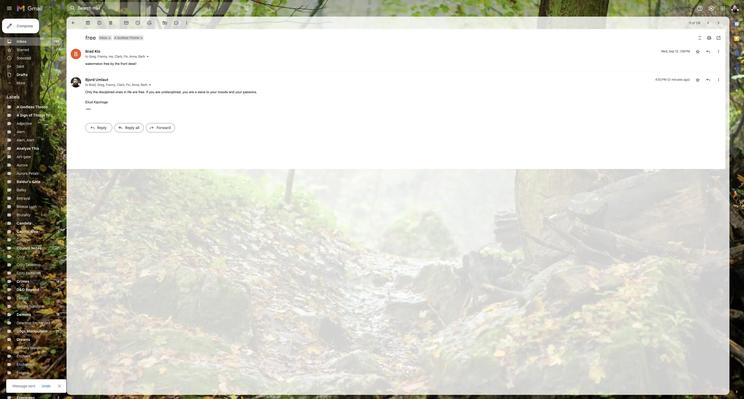 Task type: vqa. For each thing, say whether or not it's contained in the screenshot.


Task type: locate. For each thing, give the bounding box(es) containing it.
1 down 25
[[58, 338, 59, 342]]

4:50 pm (0 minutes ago) cell
[[655, 77, 690, 82]]

council notes
[[17, 246, 41, 251]]

1 vertical spatial a
[[17, 105, 19, 109]]

demons
[[17, 313, 31, 317]]

2 vertical spatial a
[[17, 113, 19, 118]]

art-gate
[[17, 155, 31, 159]]

1 vertical spatial a godless throne
[[17, 105, 48, 109]]

0 vertical spatial godless
[[117, 36, 129, 40]]

2 cozy from the top
[[17, 263, 25, 268]]

epic
[[17, 379, 24, 384]]

barb
[[138, 55, 145, 58], [141, 83, 147, 87]]

Search mail text field
[[78, 6, 229, 11]]

throne inside labels navigation
[[35, 105, 48, 109]]

dogs
[[17, 329, 26, 334]]

not starred image
[[695, 49, 700, 54]]

, up by
[[113, 55, 114, 58]]

fin
[[124, 55, 128, 58], [126, 83, 130, 87]]

2 you from the left
[[183, 90, 188, 94]]

0 horizontal spatial you
[[149, 90, 154, 94]]

1 horizontal spatial alert
[[26, 138, 34, 143]]

1 reply from the left
[[97, 126, 107, 130]]

1 aurora from the top
[[17, 163, 28, 168]]

inbox link
[[17, 39, 27, 44]]

1 your from the left
[[210, 90, 217, 94]]

barb up 'free.'
[[141, 83, 147, 87]]

4 1 from the top
[[58, 230, 59, 234]]

, up front at the top
[[122, 55, 123, 58]]

11 of 218
[[689, 21, 700, 25]]

add to tasks image
[[147, 20, 152, 25]]

wander
[[30, 346, 43, 351]]

idea
[[30, 230, 38, 234]]

0 vertical spatial show details image
[[146, 55, 149, 58]]

sent
[[28, 384, 35, 389]]

show trimmed content image
[[85, 108, 92, 111]]

cozy radiance
[[17, 271, 41, 276]]

, left me
[[107, 55, 108, 58]]

are left "a"
[[189, 90, 194, 94]]

main menu image
[[6, 5, 12, 11]]

godless for a godless throne link
[[20, 105, 34, 109]]

you
[[149, 90, 154, 94], [183, 90, 188, 94]]

a for 1
[[17, 113, 19, 118]]

1 vertical spatial throne
[[35, 105, 48, 109]]

newer image
[[706, 20, 711, 25]]

the right only
[[93, 90, 98, 94]]

throne down snooze image
[[129, 36, 139, 40]]

inbox up starred link
[[17, 39, 27, 44]]

0 vertical spatial barb
[[138, 55, 145, 58]]

move to image
[[162, 20, 167, 25]]

alert up analyze this
[[26, 138, 34, 143]]

1 right gate
[[58, 180, 59, 184]]

0 horizontal spatial alert
[[17, 130, 25, 134]]

a down "labels"
[[17, 105, 19, 109]]

2 vertical spatial cozy
[[17, 271, 25, 276]]

1 vertical spatial the
[[93, 90, 98, 94]]

throne for the a godless throne button
[[129, 36, 139, 40]]

snoozed
[[17, 56, 31, 61]]

a
[[195, 90, 197, 94]]

a inside button
[[114, 36, 116, 40]]

0 horizontal spatial free
[[85, 34, 96, 41]]

0 horizontal spatial the
[[93, 90, 98, 94]]

aurora for aurora petals
[[17, 171, 28, 176]]

greg down umlaut
[[97, 83, 104, 87]]

you left "a"
[[183, 90, 188, 94]]

dewdrop down demons
[[17, 321, 32, 326]]

free
[[85, 34, 96, 41], [104, 62, 110, 66]]

beyond
[[26, 288, 39, 292]]

inbox inside labels navigation
[[17, 39, 27, 44]]

fin up front at the top
[[124, 55, 128, 58]]

delight down d&d
[[17, 296, 28, 301]]

inbox
[[100, 36, 107, 40], [17, 39, 27, 44]]

dogs manipulating time link
[[17, 329, 59, 334]]

are right "if"
[[155, 90, 160, 94]]

0 vertical spatial clark
[[115, 55, 122, 58]]

barb down the a godless throne button
[[138, 55, 145, 58]]

cozy down cozy link
[[17, 263, 25, 268]]

watermelon
[[85, 62, 103, 66]]

0 horizontal spatial inbox
[[17, 39, 27, 44]]

throne inside button
[[129, 36, 139, 40]]

free left by
[[104, 62, 110, 66]]

1 you from the left
[[149, 90, 154, 94]]

0 vertical spatial aurora
[[17, 163, 28, 168]]

5 1 from the top
[[58, 338, 59, 342]]

1 vertical spatial clark
[[117, 83, 124, 87]]

2 21 from the top
[[56, 246, 59, 250]]

0 horizontal spatial throne
[[35, 105, 48, 109]]

2 aurora from the top
[[17, 171, 28, 176]]

eliud kipchoge
[[85, 100, 108, 104]]

ethereal link
[[17, 388, 30, 392]]

(0
[[667, 78, 671, 82]]

0 vertical spatial alert
[[17, 130, 25, 134]]

reply
[[97, 126, 107, 130], [125, 126, 135, 130]]

free.
[[138, 90, 145, 94]]

alert containing message sent
[[6, 12, 736, 393]]

show details image
[[146, 55, 149, 58], [148, 83, 152, 86]]

1 vertical spatial of
[[29, 113, 32, 118]]

dreams
[[17, 338, 30, 342]]

1 horizontal spatial you
[[183, 90, 188, 94]]

a godless throne inside labels navigation
[[17, 105, 48, 109]]

1 vertical spatial enchanted
[[17, 363, 34, 367]]

anna for klo
[[129, 55, 137, 58]]

snooze image
[[135, 20, 140, 25]]

1 vertical spatial anna
[[132, 83, 139, 87]]

1 vertical spatial barb
[[141, 83, 147, 87]]

0 horizontal spatial greg
[[89, 55, 96, 58]]

support image
[[697, 5, 703, 11]]

inbox for inbox button
[[100, 36, 107, 40]]

clark right me
[[115, 55, 122, 58]]

a godless throne down labels heading
[[17, 105, 48, 109]]

breeze
[[17, 205, 28, 209]]

aurora down art-gate
[[17, 163, 28, 168]]

alert up alert,
[[17, 130, 25, 134]]

baldur's gate link
[[17, 180, 40, 184]]

brad
[[85, 49, 94, 54], [89, 83, 96, 87]]

desk!
[[128, 62, 136, 66]]

enchanted up manipulating
[[32, 321, 50, 326]]

, up the in
[[124, 83, 125, 87]]

sep
[[669, 49, 674, 53]]

1 vertical spatial godless
[[20, 105, 34, 109]]

barb for brad klo
[[138, 55, 145, 58]]

0 horizontal spatial reply
[[97, 126, 107, 130]]

0 vertical spatial anna
[[129, 55, 137, 58]]

aurora
[[17, 163, 28, 168], [17, 171, 28, 176]]

greg down brad klo
[[89, 55, 96, 58]]

anna for umlaut
[[132, 83, 139, 87]]

1 vertical spatial greg
[[97, 83, 104, 87]]

the right by
[[115, 62, 120, 66]]

brad left klo
[[85, 49, 94, 54]]

a godless throne down mark as unread icon
[[114, 36, 139, 40]]

inbox button
[[98, 36, 108, 40]]

to down bjord
[[85, 83, 88, 87]]

inbox for inbox link
[[17, 39, 27, 44]]

, down bjord umlaut
[[96, 83, 96, 87]]

only
[[85, 90, 92, 94]]

aurora down aurora link
[[17, 171, 28, 176]]

godless inside button
[[117, 36, 129, 40]]

0 vertical spatial fin
[[124, 55, 128, 58]]

delight for delight sunshine
[[17, 304, 28, 309]]

2 reply from the left
[[125, 126, 135, 130]]

3 1 from the top
[[58, 180, 59, 184]]

throne up things
[[35, 105, 48, 109]]

3
[[58, 288, 59, 292]]

1 vertical spatial show details image
[[148, 83, 152, 86]]

capital idea link
[[17, 230, 38, 234]]

0 vertical spatial a godless throne
[[114, 36, 139, 40]]

1 horizontal spatial are
[[155, 90, 160, 94]]

franny up 'disciplined'
[[106, 83, 115, 87]]

wed,
[[661, 49, 668, 53]]

0 vertical spatial franny
[[97, 55, 107, 58]]

, up ones
[[115, 83, 116, 87]]

0 horizontal spatial godless
[[20, 105, 34, 109]]

0 vertical spatial cozy
[[17, 255, 25, 259]]

art-gate link
[[17, 155, 31, 159]]

to
[[85, 55, 88, 58], [85, 83, 88, 87], [206, 90, 209, 94], [46, 113, 50, 118]]

1 vertical spatial fin
[[126, 83, 130, 87]]

1 21 from the top
[[56, 222, 59, 225]]

21
[[56, 222, 59, 225], [56, 246, 59, 250]]

1 1 from the top
[[58, 113, 59, 117]]

1 vertical spatial delight
[[17, 304, 28, 309]]

1 right this
[[58, 147, 59, 151]]

to left come
[[46, 113, 50, 118]]

1 vertical spatial franny
[[106, 83, 115, 87]]

franny down klo
[[97, 55, 107, 58]]

1 horizontal spatial throne
[[129, 36, 139, 40]]

0 vertical spatial delight
[[17, 296, 28, 301]]

godless down mark as unread icon
[[117, 36, 129, 40]]

dreamy wander
[[17, 346, 43, 351]]

14
[[56, 280, 59, 284]]

godless up sign
[[20, 105, 34, 109]]

show details image for klo
[[146, 55, 149, 58]]

1 horizontal spatial the
[[115, 62, 120, 66]]

forward
[[157, 126, 171, 130]]

1 for analyze this
[[58, 147, 59, 151]]

0 vertical spatial free
[[85, 34, 96, 41]]

cozy up crimes
[[17, 271, 25, 276]]

to down brad klo
[[85, 55, 88, 58]]

not starred image
[[695, 77, 700, 82]]

mark as unread image
[[124, 20, 129, 25]]

None search field
[[67, 2, 254, 15]]

1 delight from the top
[[17, 296, 28, 301]]

alert, alert link
[[17, 138, 34, 143]]

0 vertical spatial a
[[114, 36, 116, 40]]

1 right idea
[[58, 230, 59, 234]]

show details image for umlaut
[[148, 83, 152, 86]]

3 cozy from the top
[[17, 271, 25, 276]]

sent link
[[17, 64, 24, 69]]

aurora link
[[17, 163, 28, 168]]

this
[[32, 146, 39, 151]]

delight link
[[17, 296, 28, 301]]

a for 4
[[17, 105, 19, 109]]

throne for a godless throne link
[[35, 105, 48, 109]]

minutes
[[671, 78, 683, 82]]

a left sign
[[17, 113, 19, 118]]

reply down kipchoge
[[97, 126, 107, 130]]

enchanted down enchant
[[17, 363, 34, 367]]

1 horizontal spatial godless
[[117, 36, 129, 40]]

anna
[[129, 55, 137, 58], [132, 83, 139, 87]]

reply left all
[[125, 126, 135, 130]]

0 vertical spatial of
[[692, 21, 695, 25]]

1 vertical spatial dewdrop
[[17, 321, 32, 326]]

cozy for cozy radiance
[[17, 271, 25, 276]]

baldur's gate
[[17, 180, 40, 184]]

3 are from the left
[[189, 90, 194, 94]]

life
[[127, 90, 132, 94]]

delete image
[[108, 20, 113, 25]]

1 horizontal spatial inbox
[[100, 36, 107, 40]]

only the disciplined ones in life are free. if you are undisciplined, you are a slave to your moods and your passions.
[[85, 90, 257, 94]]

fin for bjord umlaut
[[126, 83, 130, 87]]

alert
[[17, 130, 25, 134], [26, 138, 34, 143]]

4
[[57, 105, 59, 109]]

your
[[210, 90, 217, 94], [235, 90, 242, 94]]

starred
[[17, 48, 29, 52]]

0 horizontal spatial your
[[210, 90, 217, 94]]

brad down bjord
[[89, 83, 96, 87]]

gmail image
[[17, 3, 45, 14]]

alert, alert
[[17, 138, 34, 143]]

gate
[[23, 155, 31, 159]]

barb for bjord umlaut
[[141, 83, 147, 87]]

1 vertical spatial 21
[[56, 246, 59, 250]]

your right and on the left of page
[[235, 90, 242, 94]]

1 vertical spatial free
[[104, 62, 110, 66]]

25
[[56, 330, 59, 334]]

clark
[[115, 55, 122, 58], [117, 83, 124, 87]]

1 for a sign of things to come
[[58, 113, 59, 117]]

2 are from the left
[[155, 90, 160, 94]]

delight down delight link
[[17, 304, 28, 309]]

anna up 'free.'
[[132, 83, 139, 87]]

alert
[[6, 12, 736, 393]]

cozy down council
[[17, 255, 25, 259]]

of right sign
[[29, 113, 32, 118]]

1 vertical spatial cozy
[[17, 263, 25, 268]]

undisciplined,
[[161, 90, 182, 94]]

come
[[51, 113, 61, 118]]

dewdrop enchanted link
[[17, 321, 50, 326]]

breeze lush
[[17, 205, 37, 209]]

2 1 from the top
[[58, 147, 59, 151]]

0 vertical spatial 21
[[56, 222, 59, 225]]

you right "if"
[[149, 90, 154, 94]]

labels heading
[[7, 95, 55, 100]]

1 cozy from the top
[[17, 255, 25, 259]]

1 vertical spatial aurora
[[17, 171, 28, 176]]

godless inside labels navigation
[[20, 105, 34, 109]]

compose
[[17, 24, 33, 28]]

betrayal link
[[17, 196, 30, 201]]

are right life
[[133, 90, 137, 94]]

list
[[67, 44, 721, 137]]

tab list
[[729, 17, 744, 381]]

your left 'moods'
[[210, 90, 217, 94]]

0 horizontal spatial a godless throne
[[17, 105, 48, 109]]

delight
[[17, 296, 28, 301], [17, 304, 28, 309]]

message sent
[[12, 384, 35, 389]]

franny
[[97, 55, 107, 58], [106, 83, 115, 87]]

fin up life
[[126, 83, 130, 87]]

disciplined
[[99, 90, 115, 94]]

1
[[58, 113, 59, 117], [58, 147, 59, 151], [58, 180, 59, 184], [58, 230, 59, 234], [58, 338, 59, 342]]

inbox inside button
[[100, 36, 107, 40]]

brutality link
[[17, 213, 31, 218]]

anna up desk!
[[129, 55, 137, 58]]

list containing brad klo
[[67, 44, 721, 137]]

1 horizontal spatial a godless throne
[[114, 36, 139, 40]]

greg
[[89, 55, 96, 58], [97, 83, 104, 87]]

a right inbox button
[[114, 36, 116, 40]]

dewdrop up radiance
[[26, 263, 41, 268]]

dreamy
[[17, 346, 29, 351]]

of right 11 on the top right of the page
[[692, 21, 695, 25]]

1 horizontal spatial reply
[[125, 126, 135, 130]]

2 delight from the top
[[17, 304, 28, 309]]

0 vertical spatial throne
[[129, 36, 139, 40]]

0 horizontal spatial are
[[133, 90, 137, 94]]

2 horizontal spatial are
[[189, 90, 194, 94]]

front
[[121, 62, 127, 66]]

0 horizontal spatial of
[[29, 113, 32, 118]]

inbox up klo
[[100, 36, 107, 40]]

clark up ones
[[117, 83, 124, 87]]

search mail image
[[68, 4, 77, 13]]

1 horizontal spatial your
[[235, 90, 242, 94]]

1:58 pm
[[680, 49, 690, 53]]

1 down 4
[[58, 113, 59, 117]]

free left inbox button
[[85, 34, 96, 41]]

a godless throne inside the a godless throne button
[[114, 36, 139, 40]]

dreams link
[[17, 338, 30, 342]]



Task type: describe. For each thing, give the bounding box(es) containing it.
a godless throne link
[[17, 105, 48, 109]]

advanced search options image
[[241, 3, 252, 13]]

11
[[689, 21, 691, 25]]

a godless throne for a godless throne link
[[17, 105, 48, 109]]

breeze lush link
[[17, 205, 37, 209]]

cozy for cozy dewdrop
[[17, 263, 25, 268]]

to greg , franny , me , clark , fin , anna , barb
[[85, 55, 145, 58]]

kipchoge
[[94, 100, 108, 104]]

capital
[[17, 230, 29, 234]]

passions.
[[243, 90, 257, 94]]

, down umlaut
[[104, 83, 105, 87]]

brutality
[[17, 213, 31, 218]]

ballsy link
[[17, 188, 26, 193]]

reply link
[[85, 123, 112, 133]]

godless for the a godless throne button
[[117, 36, 129, 40]]

crimes link
[[17, 279, 29, 284]]

18
[[56, 313, 59, 317]]

dogs manipulating time
[[17, 329, 59, 334]]

if
[[146, 90, 148, 94]]

, up life
[[130, 83, 131, 87]]

1 are from the left
[[133, 90, 137, 94]]

d&d
[[17, 288, 25, 292]]

more button
[[0, 79, 62, 87]]

analyze this link
[[17, 146, 39, 151]]

cozy radiance link
[[17, 271, 41, 276]]

clark for brad klo
[[115, 55, 122, 58]]

klo
[[95, 49, 100, 54]]

4:50 pm
[[655, 78, 667, 82]]

umlaut
[[96, 77, 108, 82]]

ballsy
[[17, 188, 26, 193]]

, down the a godless throne button
[[137, 55, 138, 58]]

cozy link
[[17, 255, 25, 259]]

0 vertical spatial the
[[115, 62, 120, 66]]

1 vertical spatial brad
[[89, 83, 96, 87]]

6
[[58, 73, 59, 77]]

collapse
[[17, 238, 31, 243]]

dewdrop enchanted
[[17, 321, 50, 326]]

enchant link
[[17, 354, 30, 359]]

labels navigation
[[0, 17, 67, 400]]

1 for dreams
[[58, 338, 59, 342]]

1 horizontal spatial free
[[104, 62, 110, 66]]

baldur's
[[17, 180, 31, 184]]

undo alert
[[40, 382, 53, 391]]

enigma link
[[17, 371, 29, 376]]

wed, sep 13, 1:58 pm cell
[[661, 49, 690, 54]]

1 for capital idea
[[58, 230, 59, 234]]

wed, sep 13, 1:58 pm
[[661, 49, 690, 53]]

me
[[109, 55, 113, 58]]

moods
[[218, 90, 228, 94]]

aurora petals
[[17, 171, 39, 176]]

a sign of things to come link
[[17, 113, 61, 118]]

in
[[124, 90, 126, 94]]

of inside labels navigation
[[29, 113, 32, 118]]

reply for reply all
[[125, 126, 135, 130]]

art-
[[17, 155, 23, 159]]

145
[[54, 40, 59, 43]]

, up 'free.'
[[139, 83, 140, 87]]

delight for delight link
[[17, 296, 28, 301]]

drafts link
[[17, 73, 28, 77]]

Not starred checkbox
[[695, 49, 700, 54]]

sign
[[20, 113, 28, 118]]

0 vertical spatial greg
[[89, 55, 96, 58]]

a godless throne for the a godless throne button
[[114, 36, 139, 40]]

fin for brad klo
[[124, 55, 128, 58]]

time
[[51, 329, 59, 334]]

aurora petals link
[[17, 171, 39, 176]]

message
[[12, 384, 27, 389]]

0 vertical spatial brad
[[85, 49, 94, 54]]

13,
[[675, 49, 679, 53]]

, up desk!
[[128, 55, 129, 58]]

archive image
[[85, 20, 90, 25]]

forward link
[[146, 123, 175, 133]]

candela
[[17, 221, 31, 226]]

1 vertical spatial alert
[[26, 138, 34, 143]]

analyze
[[17, 146, 31, 151]]

adjective
[[17, 121, 32, 126]]

undo
[[42, 384, 51, 389]]

drafts
[[17, 73, 28, 77]]

radiance
[[26, 271, 41, 276]]

1 horizontal spatial greg
[[97, 83, 104, 87]]

collapse link
[[17, 238, 31, 243]]

21 for candela
[[56, 222, 59, 225]]

218
[[696, 21, 700, 25]]

reply all
[[125, 126, 139, 130]]

back to inbox image
[[71, 20, 76, 25]]

Not starred checkbox
[[695, 77, 700, 82]]

more image
[[184, 20, 189, 25]]

sunshine
[[29, 304, 44, 309]]

notes
[[31, 246, 41, 251]]

labels image
[[174, 20, 179, 25]]

0 vertical spatial dewdrop
[[26, 263, 41, 268]]

alert link
[[17, 130, 25, 134]]

crimes
[[17, 279, 29, 284]]

to inside labels navigation
[[46, 113, 50, 118]]

bjord umlaut
[[85, 77, 108, 82]]

gate
[[32, 180, 40, 184]]

d&d beyond link
[[17, 288, 39, 292]]

report spam image
[[97, 20, 102, 25]]

alert,
[[17, 138, 26, 143]]

settings image
[[708, 5, 714, 11]]

labels
[[7, 95, 20, 100]]

enigma
[[17, 371, 29, 376]]

adjective link
[[17, 121, 32, 126]]

1 horizontal spatial of
[[692, 21, 695, 25]]

manipulating
[[27, 329, 50, 334]]

snoozed link
[[17, 56, 31, 61]]

0 vertical spatial enchanted
[[32, 321, 50, 326]]

ethereal
[[17, 388, 30, 392]]

older image
[[716, 20, 721, 25]]

cozy dewdrop link
[[17, 263, 41, 268]]

aurora for aurora link
[[17, 163, 28, 168]]

a godless throne button
[[113, 36, 140, 40]]

21 for council notes
[[56, 246, 59, 250]]

cozy dewdrop
[[17, 263, 41, 268]]

to right slave
[[206, 90, 209, 94]]

lush
[[29, 205, 37, 209]]

1 for baldur's gate
[[58, 180, 59, 184]]

clark for bjord umlaut
[[117, 83, 124, 87]]

starred link
[[17, 48, 29, 52]]

petals
[[29, 171, 39, 176]]

cozy for cozy link
[[17, 255, 25, 259]]

2 your from the left
[[235, 90, 242, 94]]

reply for reply
[[97, 126, 107, 130]]

, down klo
[[96, 55, 97, 58]]

betrayal
[[17, 196, 30, 201]]

things
[[33, 113, 45, 118]]

analyze this
[[17, 146, 39, 151]]

enchanted link
[[17, 363, 34, 367]]



